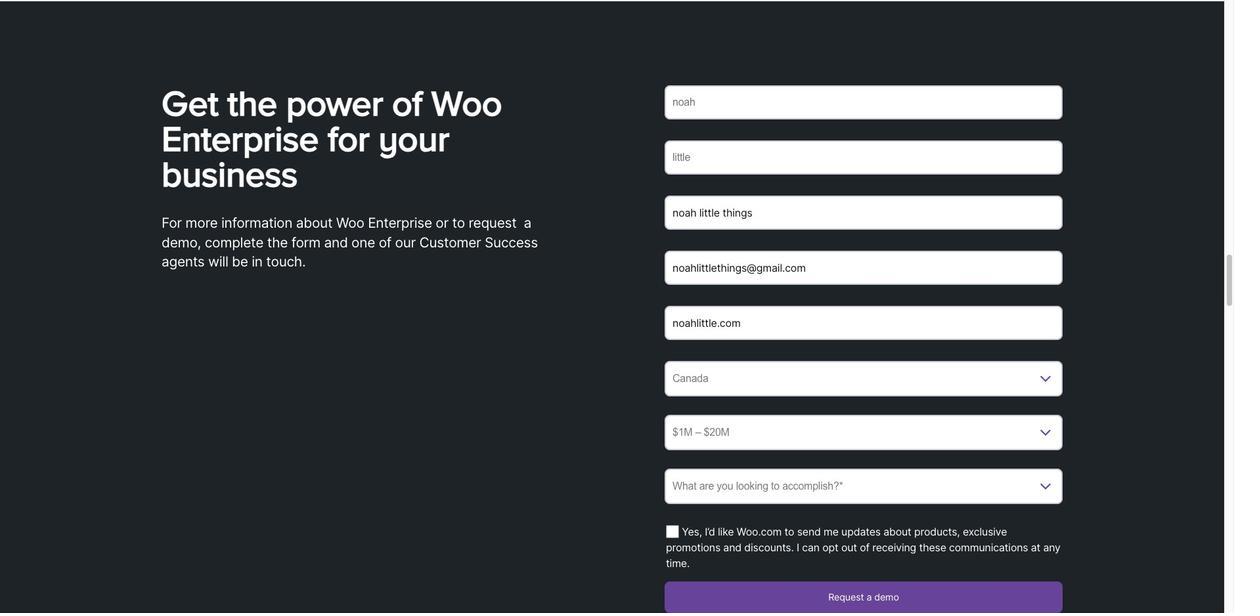 Task type: vqa. For each thing, say whether or not it's contained in the screenshot.
be
yes



Task type: locate. For each thing, give the bounding box(es) containing it.
to right or
[[452, 215, 465, 231]]

1 vertical spatial the
[[267, 234, 288, 251]]

0 vertical spatial and
[[324, 234, 348, 251]]

Business URL* text field
[[665, 306, 1063, 340]]

of
[[392, 83, 422, 123], [379, 234, 391, 251], [860, 541, 870, 554]]

of inside the yes, i'd like woo.com to send me updates about products, exclusive promotions and discounts. i can opt out of receiving these communications at any time.
[[860, 541, 870, 554]]

form
[[291, 234, 320, 251]]

the inside for more information about woo enterprise or to request  a demo, complete the form and one of our customer success agents will be in touch.
[[267, 234, 288, 251]]

0 vertical spatial about
[[296, 215, 332, 231]]

time.
[[666, 557, 690, 570]]

1 vertical spatial woo
[[336, 215, 364, 231]]

to inside for more information about woo enterprise or to request  a demo, complete the form and one of our customer success agents will be in touch.
[[452, 215, 465, 231]]

to
[[452, 215, 465, 231], [785, 525, 794, 539]]

and left "one"
[[324, 234, 348, 251]]

0 vertical spatial the
[[227, 83, 277, 123]]

request
[[469, 215, 517, 231]]

the
[[227, 83, 277, 123], [267, 234, 288, 251]]

at
[[1031, 541, 1040, 554]]

None submit
[[665, 582, 1063, 613]]

0 vertical spatial to
[[452, 215, 465, 231]]

about up form
[[296, 215, 332, 231]]

1 vertical spatial about
[[884, 525, 911, 539]]

0 vertical spatial woo
[[431, 83, 502, 123]]

First name* text field
[[665, 85, 1063, 120]]

1 horizontal spatial to
[[785, 525, 794, 539]]

about up receiving
[[884, 525, 911, 539]]

more
[[185, 215, 218, 231]]

enterprise inside get the power of woo enterprise for your business
[[162, 118, 319, 158]]

for
[[328, 118, 369, 158]]

woo for about
[[336, 215, 364, 231]]

Yes, I'd like Woo.com to send me updates about products, exclusive promotions and discounts. I can opt out of receiving these communications at any time. checkbox
[[666, 525, 679, 539]]

success
[[485, 234, 538, 251]]

0 horizontal spatial to
[[452, 215, 465, 231]]

1 vertical spatial to
[[785, 525, 794, 539]]

agents
[[162, 254, 205, 270]]

and down the like at the bottom of the page
[[723, 541, 742, 554]]

about
[[296, 215, 332, 231], [884, 525, 911, 539]]

enterprise
[[162, 118, 319, 158], [368, 215, 432, 231]]

0 horizontal spatial about
[[296, 215, 332, 231]]

0 vertical spatial enterprise
[[162, 118, 319, 158]]

of inside get the power of woo enterprise for your business
[[392, 83, 422, 123]]

your
[[378, 118, 449, 158]]

i'd
[[705, 525, 715, 539]]

the inside get the power of woo enterprise for your business
[[227, 83, 277, 123]]

and
[[324, 234, 348, 251], [723, 541, 742, 554]]

for more information about woo enterprise or to request  a demo, complete the form and one of our customer success agents will be in touch.
[[162, 215, 538, 270]]

woo for of
[[431, 83, 502, 123]]

2 vertical spatial of
[[860, 541, 870, 554]]

get
[[162, 83, 219, 123]]

get the power of woo enterprise for your business
[[162, 83, 502, 194]]

woo inside for more information about woo enterprise or to request  a demo, complete the form and one of our customer success agents will be in touch.
[[336, 215, 364, 231]]

0 horizontal spatial woo
[[336, 215, 364, 231]]

of inside for more information about woo enterprise or to request  a demo, complete the form and one of our customer success agents will be in touch.
[[379, 234, 391, 251]]

woo.com
[[737, 525, 782, 539]]

discounts.
[[744, 541, 794, 554]]

to left the send
[[785, 525, 794, 539]]

enterprise inside for more information about woo enterprise or to request  a demo, complete the form and one of our customer success agents will be in touch.
[[368, 215, 432, 231]]

1 horizontal spatial enterprise
[[368, 215, 432, 231]]

to inside the yes, i'd like woo.com to send me updates about products, exclusive promotions and discounts. i can opt out of receiving these communications at any time.
[[785, 525, 794, 539]]

woo
[[431, 83, 502, 123], [336, 215, 364, 231]]

0 horizontal spatial enterprise
[[162, 118, 319, 158]]

be
[[232, 254, 248, 270]]

1 horizontal spatial about
[[884, 525, 911, 539]]

our
[[395, 234, 416, 251]]

1 vertical spatial enterprise
[[368, 215, 432, 231]]

1 vertical spatial of
[[379, 234, 391, 251]]

0 vertical spatial of
[[392, 83, 422, 123]]

1 horizontal spatial woo
[[431, 83, 502, 123]]

the right the "get"
[[227, 83, 277, 123]]

1 vertical spatial and
[[723, 541, 742, 554]]

complete
[[205, 234, 263, 251]]

information
[[221, 215, 292, 231]]

like
[[718, 525, 734, 539]]

woo inside get the power of woo enterprise for your business
[[431, 83, 502, 123]]

1 horizontal spatial and
[[723, 541, 742, 554]]

the up the touch.
[[267, 234, 288, 251]]

0 horizontal spatial and
[[324, 234, 348, 251]]

promotions
[[666, 541, 721, 554]]

in
[[252, 254, 263, 270]]

i
[[797, 541, 799, 554]]

receiving
[[872, 541, 916, 554]]



Task type: describe. For each thing, give the bounding box(es) containing it.
me
[[824, 525, 839, 539]]

Company name* text field
[[665, 196, 1063, 230]]

and inside for more information about woo enterprise or to request  a demo, complete the form and one of our customer success agents will be in touch.
[[324, 234, 348, 251]]

any
[[1043, 541, 1061, 554]]

one
[[351, 234, 375, 251]]

enterprise for business
[[162, 118, 319, 158]]

Business email address* text field
[[665, 251, 1063, 285]]

or
[[436, 215, 449, 231]]

communications
[[949, 541, 1028, 554]]

these
[[919, 541, 946, 554]]

updates
[[841, 525, 881, 539]]

customer
[[419, 234, 481, 251]]

about inside for more information about woo enterprise or to request  a demo, complete the form and one of our customer success agents will be in touch.
[[296, 215, 332, 231]]

and inside the yes, i'd like woo.com to send me updates about products, exclusive promotions and discounts. i can opt out of receiving these communications at any time.
[[723, 541, 742, 554]]

products,
[[914, 525, 960, 539]]

yes, i'd like woo.com to send me updates about products, exclusive promotions and discounts. i can opt out of receiving these communications at any time.
[[666, 525, 1061, 570]]

exclusive
[[963, 525, 1007, 539]]

Last name* text field
[[665, 141, 1063, 175]]

business
[[162, 154, 298, 194]]

enterprise for request
[[368, 215, 432, 231]]

will
[[208, 254, 228, 270]]

for
[[162, 215, 182, 231]]

can
[[802, 541, 820, 554]]

yes,
[[682, 525, 702, 539]]

power
[[286, 83, 383, 123]]

send
[[797, 525, 821, 539]]

out
[[841, 541, 857, 554]]

opt
[[822, 541, 838, 554]]

demo,
[[162, 234, 201, 251]]

touch.
[[266, 254, 306, 270]]

about inside the yes, i'd like woo.com to send me updates about products, exclusive promotions and discounts. i can opt out of receiving these communications at any time.
[[884, 525, 911, 539]]



